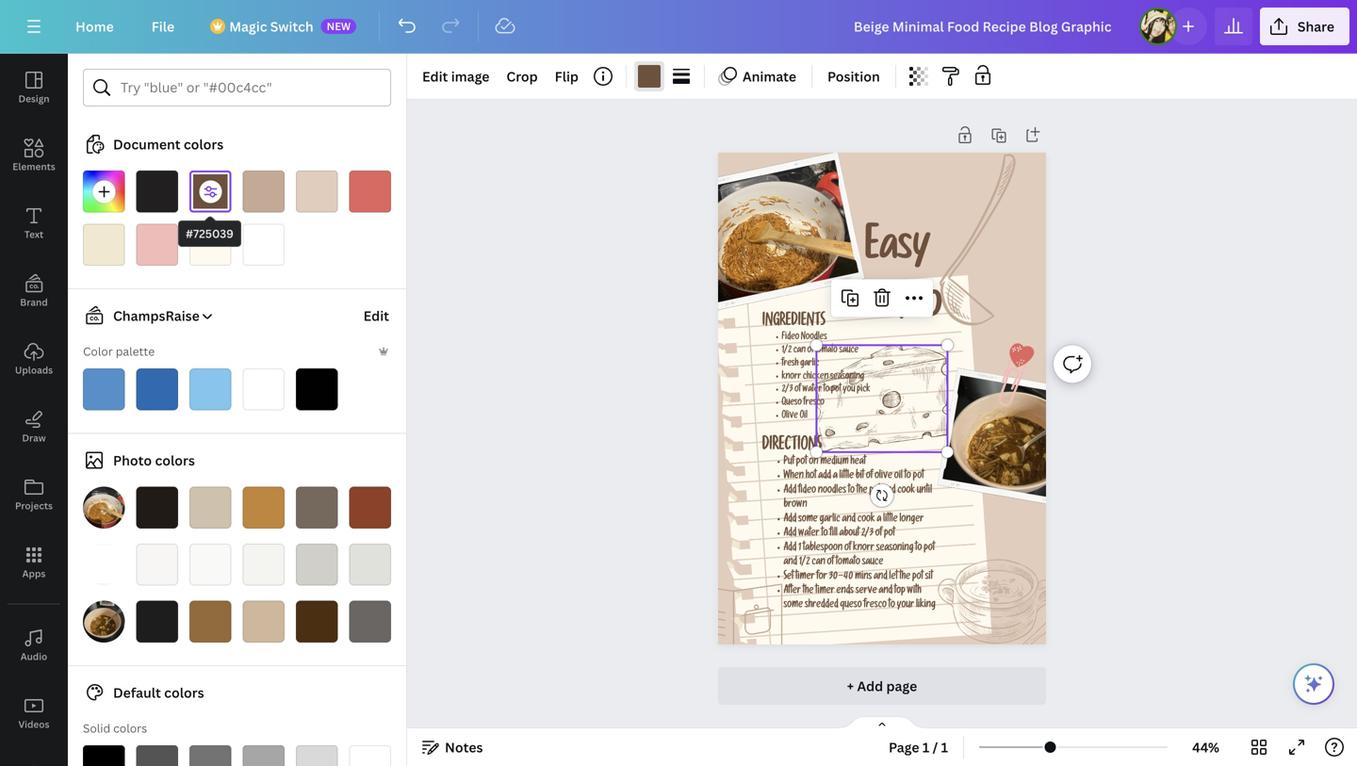 Task type: describe. For each thing, give the bounding box(es) containing it.
edit image
[[422, 67, 490, 85]]

dark gray #545454 image
[[136, 746, 178, 767]]

colors for solid colors
[[113, 721, 147, 736]]

page
[[887, 677, 918, 695]]

text button
[[0, 190, 68, 257]]

and up about at the bottom right of the page
[[842, 515, 856, 525]]

document colors
[[113, 135, 224, 153]]

edit button
[[362, 297, 391, 335]]

#010101 image
[[296, 369, 338, 411]]

fideo noodles 1/2 can of tomato sauce fresh garlic knorr chicken seasoning 2/3 of water to pot you pick queso fresco olive oil
[[782, 333, 871, 422]]

hot
[[806, 472, 817, 482]]

#725039
[[186, 226, 234, 241]]

fill
[[830, 529, 838, 540]]

your
[[897, 601, 915, 612]]

1 vertical spatial some
[[784, 601, 803, 612]]

oil
[[800, 412, 808, 422]]

home link
[[60, 8, 129, 45]]

set
[[784, 572, 794, 583]]

to inside fideo noodles 1/2 can of tomato sauce fresh garlic knorr chicken seasoning 2/3 of water to pot you pick queso fresco olive oil
[[824, 386, 830, 395]]

home
[[75, 17, 114, 35]]

after
[[784, 587, 801, 597]]

image
[[451, 67, 490, 85]]

page
[[889, 739, 920, 757]]

can inside fideo noodles 1/2 can of tomato sauce fresh garlic knorr chicken seasoning 2/3 of water to pot you pick queso fresco olive oil
[[794, 346, 806, 356]]

apps
[[22, 568, 46, 580]]

44% button
[[1176, 733, 1237, 763]]

add inside button
[[857, 677, 884, 695]]

pot up until
[[913, 472, 924, 482]]

text
[[24, 228, 43, 241]]

+
[[847, 677, 854, 695]]

you
[[843, 386, 856, 395]]

top
[[895, 587, 906, 597]]

easy
[[865, 230, 931, 273]]

share button
[[1260, 8, 1350, 45]]

colors for photo colors
[[155, 452, 195, 470]]

white #ffffff image
[[349, 746, 391, 767]]

1 horizontal spatial 1
[[923, 739, 930, 757]]

tomato inside fideo noodles 1/2 can of tomato sauce fresh garlic knorr chicken seasoning 2/3 of water to pot you pick queso fresco olive oil
[[816, 346, 838, 356]]

put pot on medium heat when hot add a little bit of olive oil to pot add fideo noodles to the pot and cook until brown add some garlic and cook a little longer add water to fill about 2/3 of pot add 1 tablespoon of knorr seasoning to pot and 1/2 can of tomato sauce set timer for 30-40 mins and let the pot sit after the timer ends serve and top with some shredded queso fresco to your liking
[[784, 457, 936, 612]]

show pages image
[[837, 716, 928, 731]]

sauce inside put pot on medium heat when hot add a little bit of olive oil to pot add fideo noodles to the pot and cook until brown add some garlic and cook a little longer add water to fill about 2/3 of pot add 1 tablespoon of knorr seasoning to pot and 1/2 can of tomato sauce set timer for 30-40 mins and let the pot sit after the timer ends serve and top with some shredded queso fresco to your liking
[[862, 558, 884, 568]]

#d0cfc8 image
[[296, 544, 338, 586]]

magic switch
[[229, 17, 314, 35]]

notes
[[445, 739, 483, 757]]

#221a16 image
[[136, 487, 178, 529]]

grey line cookbook icon isolated on white background. cooking book icon. recipe book. fork and knife icons. cutlery symbol.  vector illustration image
[[685, 583, 783, 658]]

0 vertical spatial little
[[840, 472, 854, 482]]

chicken
[[803, 372, 829, 382]]

queso
[[840, 601, 862, 612]]

page 1 / 1
[[889, 739, 949, 757]]

audio
[[20, 651, 47, 663]]

tablespoon
[[803, 543, 843, 554]]

with
[[908, 587, 922, 597]]

of down noodles
[[808, 346, 814, 356]]

file button
[[136, 8, 190, 45]]

water inside put pot on medium heat when hot add a little bit of olive oil to pot add fideo noodles to the pot and cook until brown add some garlic and cook a little longer add water to fill about 2/3 of pot add 1 tablespoon of knorr seasoning to pot and 1/2 can of tomato sauce set timer for 30-40 mins and let the pot sit after the timer ends serve and top with some shredded queso fresco to your liking
[[799, 529, 820, 540]]

animate
[[743, 67, 797, 85]]

mins
[[855, 572, 872, 583]]

for
[[817, 572, 827, 583]]

share
[[1298, 17, 1335, 35]]

/
[[933, 739, 938, 757]]

#78695c image
[[296, 487, 338, 529]]

fresco inside fideo noodles 1/2 can of tomato sauce fresh garlic knorr chicken seasoning 2/3 of water to pot you pick queso fresco olive oil
[[804, 399, 825, 409]]

canva assistant image
[[1303, 673, 1326, 696]]

to right oil
[[905, 472, 912, 482]]

1 vertical spatial cook
[[858, 515, 875, 525]]

44%
[[1193, 739, 1220, 757]]

file
[[152, 17, 175, 35]]

#75c6ef image
[[190, 369, 231, 411]]

#f3e8d0 image
[[83, 224, 125, 266]]

ends
[[837, 587, 854, 597]]

liking
[[916, 601, 936, 612]]

0 vertical spatial a
[[833, 472, 838, 482]]

solid
[[83, 721, 111, 736]]

on
[[809, 457, 819, 468]]

and up set
[[784, 558, 798, 568]]

knorr inside fideo noodles 1/2 can of tomato sauce fresh garlic knorr chicken seasoning 2/3 of water to pot you pick queso fresco olive oil
[[782, 372, 802, 382]]

design button
[[0, 54, 68, 122]]

2/3 inside put pot on medium heat when hot add a little bit of olive oil to pot add fideo noodles to the pot and cook until brown add some garlic and cook a little longer add water to fill about 2/3 of pot add 1 tablespoon of knorr seasoning to pot and 1/2 can of tomato sauce set timer for 30-40 mins and let the pot sit after the timer ends serve and top with some shredded queso fresco to your liking
[[862, 529, 874, 540]]

#75c6ef image
[[190, 369, 231, 411]]

solid colors
[[83, 721, 147, 736]]

put
[[784, 457, 795, 468]]

Try "blue" or "#00c4cc" search field
[[121, 70, 379, 106]]

garlic inside put pot on medium heat when hot add a little bit of olive oil to pot add fideo noodles to the pot and cook until brown add some garlic and cook a little longer add water to fill about 2/3 of pot add 1 tablespoon of knorr seasoning to pot and 1/2 can of tomato sauce set timer for 30-40 mins and let the pot sit after the timer ends serve and top with some shredded queso fresco to your liking
[[820, 515, 841, 525]]

videos
[[18, 718, 49, 731]]

color palette
[[83, 344, 155, 359]]

position button
[[820, 61, 888, 91]]

black #000000 image
[[83, 746, 125, 767]]

0 vertical spatial cook
[[898, 486, 915, 497]]

#fffaef image
[[190, 224, 231, 266]]

1/2 inside fideo noodles 1/2 can of tomato sauce fresh garlic knorr chicken seasoning 2/3 of water to pot you pick queso fresco olive oil
[[782, 346, 792, 356]]

1/2 inside put pot on medium heat when hot add a little bit of olive oil to pot add fideo noodles to the pot and cook until brown add some garlic and cook a little longer add water to fill about 2/3 of pot add 1 tablespoon of knorr seasoning to pot and 1/2 can of tomato sauce set timer for 30-40 mins and let the pot sit after the timer ends serve and top with some shredded queso fresco to your liking
[[799, 558, 810, 568]]

new
[[327, 19, 351, 33]]

edit image button
[[415, 61, 497, 91]]

#f4f4f1 image
[[243, 544, 285, 586]]

animate button
[[713, 61, 804, 91]]

to right noodles
[[848, 486, 855, 497]]

flip
[[555, 67, 579, 85]]

1 horizontal spatial little
[[884, 515, 898, 525]]

queso
[[782, 399, 802, 409]]

until
[[917, 486, 932, 497]]

color
[[83, 344, 113, 359]]

about
[[840, 529, 860, 540]]

pot inside fideo noodles 1/2 can of tomato sauce fresh garlic knorr chicken seasoning 2/3 of water to pot you pick queso fresco olive oil
[[831, 386, 842, 395]]

when
[[784, 472, 804, 482]]

draw
[[22, 432, 46, 445]]

of up the queso
[[795, 386, 801, 395]]

1 horizontal spatial a
[[877, 515, 882, 525]]

magic
[[229, 17, 267, 35]]

edit for edit image
[[422, 67, 448, 85]]

of right the bit
[[866, 472, 873, 482]]

+ add page button
[[718, 668, 1047, 705]]

uploads
[[15, 364, 53, 377]]

40
[[844, 572, 853, 583]]

pot up "sit"
[[924, 543, 935, 554]]

add
[[819, 472, 832, 482]]

projects button
[[0, 461, 68, 529]]

let
[[890, 572, 898, 583]]

fideo for fideo
[[865, 288, 943, 331]]



Task type: vqa. For each thing, say whether or not it's contained in the screenshot.
leftmost Social Media
no



Task type: locate. For each thing, give the bounding box(es) containing it.
Design title text field
[[839, 8, 1132, 45]]

0 horizontal spatial can
[[794, 346, 806, 356]]

#d1c1ab image
[[190, 487, 231, 529]]

1 vertical spatial fideo
[[782, 333, 800, 343]]

#d1c1ab image
[[190, 487, 231, 529]]

#f6bbb7 image
[[136, 224, 178, 266], [136, 224, 178, 266]]

main menu bar
[[0, 0, 1358, 54]]

0 vertical spatial fresco
[[804, 399, 825, 409]]

a
[[833, 472, 838, 482], [877, 515, 882, 525]]

ingredients
[[763, 315, 826, 331]]

0 vertical spatial edit
[[422, 67, 448, 85]]

edit for edit
[[364, 307, 389, 325]]

garlic inside fideo noodles 1/2 can of tomato sauce fresh garlic knorr chicken seasoning 2/3 of water to pot you pick queso fresco olive oil
[[801, 359, 820, 369]]

gray #a6a6a6 image
[[243, 746, 285, 767]]

2/3 up the queso
[[782, 386, 793, 395]]

fideo inside fideo noodles 1/2 can of tomato sauce fresh garlic knorr chicken seasoning 2/3 of water to pot you pick queso fresco olive oil
[[782, 333, 800, 343]]

heat
[[851, 457, 866, 468]]

some down after at right
[[784, 601, 803, 612]]

and left the top
[[879, 587, 893, 597]]

photo colors
[[113, 452, 195, 470]]

0 horizontal spatial cook
[[858, 515, 875, 525]]

0 horizontal spatial 1/2
[[782, 346, 792, 356]]

1 vertical spatial the
[[900, 572, 911, 583]]

0 horizontal spatial fresco
[[804, 399, 825, 409]]

brand
[[20, 296, 48, 309]]

pot left on
[[796, 457, 808, 468]]

add a new color image
[[83, 171, 125, 213], [83, 171, 125, 213]]

1 horizontal spatial timer
[[816, 587, 835, 597]]

pot down olive
[[870, 486, 881, 497]]

of right about at the bottom right of the page
[[876, 529, 883, 540]]

2/3 inside fideo noodles 1/2 can of tomato sauce fresh garlic knorr chicken seasoning 2/3 of water to pot you pick queso fresco olive oil
[[782, 386, 793, 395]]

1 vertical spatial sauce
[[862, 558, 884, 568]]

noodles
[[801, 333, 827, 343]]

fideo for fideo noodles 1/2 can of tomato sauce fresh garlic knorr chicken seasoning 2/3 of water to pot you pick queso fresco olive oil
[[782, 333, 800, 343]]

brown
[[784, 500, 808, 511]]

2 horizontal spatial the
[[900, 572, 911, 583]]

#e4ccbc image
[[296, 171, 338, 213], [296, 171, 338, 213]]

colors for document colors
[[184, 135, 224, 153]]

#f4f4f1 image
[[243, 544, 285, 586]]

2 horizontal spatial 1
[[942, 739, 949, 757]]

#231f20 image
[[136, 171, 178, 213], [136, 171, 178, 213]]

little left the bit
[[840, 472, 854, 482]]

fresco
[[804, 399, 825, 409], [864, 601, 887, 612]]

sit
[[925, 572, 933, 583]]

shredded
[[805, 601, 839, 612]]

dark gray #545454 image
[[136, 746, 178, 767]]

30-
[[829, 572, 844, 583]]

#f3e8d0 image
[[83, 224, 125, 266]]

#943c21 image
[[349, 487, 391, 529], [349, 487, 391, 529]]

a right add on the bottom of the page
[[833, 472, 838, 482]]

the
[[857, 486, 868, 497], [900, 572, 911, 583], [803, 587, 814, 597]]

1 horizontal spatial the
[[857, 486, 868, 497]]

tomato inside put pot on medium heat when hot add a little bit of olive oil to pot add fideo noodles to the pot and cook until brown add some garlic and cook a little longer add water to fill about 2/3 of pot add 1 tablespoon of knorr seasoning to pot and 1/2 can of tomato sauce set timer for 30-40 mins and let the pot sit after the timer ends serve and top with some shredded queso fresco to your liking
[[836, 558, 861, 568]]

of down about at the bottom right of the page
[[845, 543, 852, 554]]

#f7f6f5 image
[[136, 544, 178, 586], [136, 544, 178, 586]]

edit inside 'popup button'
[[422, 67, 448, 85]]

colors right solid
[[113, 721, 147, 736]]

serve
[[856, 587, 877, 597]]

knorr
[[782, 372, 802, 382], [853, 543, 875, 554]]

knorr down about at the bottom right of the page
[[853, 543, 875, 554]]

1/2 down "tablespoon"
[[799, 558, 810, 568]]

uploads button
[[0, 325, 68, 393]]

1 horizontal spatial sauce
[[862, 558, 884, 568]]

1 horizontal spatial knorr
[[853, 543, 875, 554]]

seasoning up let
[[877, 543, 914, 554]]

can inside put pot on medium heat when hot add a little bit of olive oil to pot add fideo noodles to the pot and cook until brown add some garlic and cook a little longer add water to fill about 2/3 of pot add 1 tablespoon of knorr seasoning to pot and 1/2 can of tomato sauce set timer for 30-40 mins and let the pot sit after the timer ends serve and top with some shredded queso fresco to your liking
[[812, 558, 826, 568]]

0 vertical spatial the
[[857, 486, 868, 497]]

0 horizontal spatial little
[[840, 472, 854, 482]]

tomato up 40
[[836, 558, 861, 568]]

1 vertical spatial can
[[812, 558, 826, 568]]

0 vertical spatial seasoning
[[831, 372, 865, 382]]

1 horizontal spatial fresco
[[864, 601, 887, 612]]

to down 'longer'
[[916, 543, 922, 554]]

1 horizontal spatial seasoning
[[877, 543, 914, 554]]

water down the chicken
[[803, 386, 822, 395]]

pot left you
[[831, 386, 842, 395]]

fideo down "ingredients"
[[782, 333, 800, 343]]

projects
[[15, 500, 53, 512]]

0 horizontal spatial seasoning
[[831, 372, 865, 382]]

#78695c image
[[296, 487, 338, 529]]

1 vertical spatial seasoning
[[877, 543, 914, 554]]

+ add page
[[847, 677, 918, 695]]

0 vertical spatial timer
[[796, 572, 815, 583]]

0 vertical spatial 2/3
[[782, 386, 793, 395]]

the down the bit
[[857, 486, 868, 497]]

2/3 right about at the bottom right of the page
[[862, 529, 874, 540]]

laddle icon image
[[902, 150, 1083, 340]]

sauce inside fideo noodles 1/2 can of tomato sauce fresh garlic knorr chicken seasoning 2/3 of water to pot you pick queso fresco olive oil
[[840, 346, 859, 356]]

position
[[828, 67, 880, 85]]

colors right default at bottom left
[[164, 684, 204, 702]]

1 horizontal spatial cook
[[898, 486, 915, 497]]

colors for default colors
[[164, 684, 204, 702]]

sauce up you
[[840, 346, 859, 356]]

0 vertical spatial can
[[794, 346, 806, 356]]

the right let
[[900, 572, 911, 583]]

pot left "sit"
[[913, 572, 924, 583]]

1 left / on the bottom right
[[923, 739, 930, 757]]

cook down oil
[[898, 486, 915, 497]]

0 vertical spatial fideo
[[865, 288, 943, 331]]

1 horizontal spatial 1/2
[[799, 558, 810, 568]]

timer down for
[[816, 587, 835, 597]]

0 horizontal spatial fideo
[[782, 333, 800, 343]]

can up fresh
[[794, 346, 806, 356]]

fresh
[[782, 359, 799, 369]]

1 horizontal spatial 2/3
[[862, 529, 874, 540]]

edit
[[422, 67, 448, 85], [364, 307, 389, 325]]

#ffffff image
[[243, 224, 285, 266]]

colors right document
[[184, 135, 224, 153]]

#d2b799 image
[[243, 601, 285, 643], [243, 601, 285, 643]]

pot right about at the bottom right of the page
[[884, 529, 895, 540]]

white #ffffff image
[[349, 746, 391, 767]]

fideo
[[865, 288, 943, 331], [782, 333, 800, 343]]

seasoning inside fideo noodles 1/2 can of tomato sauce fresh garlic knorr chicken seasoning 2/3 of water to pot you pick queso fresco olive oil
[[831, 372, 865, 382]]

0 horizontal spatial a
[[833, 472, 838, 482]]

1 horizontal spatial fideo
[[865, 288, 943, 331]]

to left your
[[889, 601, 896, 612]]

#e1e1dc image
[[349, 544, 391, 586], [349, 544, 391, 586]]

the right after at right
[[803, 587, 814, 597]]

to left fill
[[822, 529, 828, 540]]

#d0cfc8 image
[[296, 544, 338, 586]]

default
[[113, 684, 161, 702]]

1 horizontal spatial can
[[812, 558, 826, 568]]

of up the 30-
[[827, 558, 834, 568]]

#fffaef image
[[190, 224, 231, 266]]

1 vertical spatial 2/3
[[862, 529, 874, 540]]

0 horizontal spatial sauce
[[840, 346, 859, 356]]

elements
[[13, 160, 55, 173]]

default colors
[[113, 684, 204, 702]]

1 vertical spatial knorr
[[853, 543, 875, 554]]

apps button
[[0, 529, 68, 597]]

crop
[[507, 67, 538, 85]]

1 right / on the bottom right
[[942, 739, 949, 757]]

black #000000 image
[[83, 746, 125, 767]]

1 left "tablespoon"
[[799, 543, 802, 554]]

olive
[[782, 412, 798, 422]]

add
[[784, 486, 797, 497], [784, 515, 797, 525], [784, 529, 797, 540], [784, 543, 797, 554], [857, 677, 884, 695]]

photo
[[113, 452, 152, 470]]

pick
[[857, 386, 871, 395]]

#010101 image
[[296, 369, 338, 411]]

1 vertical spatial water
[[799, 529, 820, 540]]

#1d1d1e image
[[136, 601, 178, 643], [136, 601, 178, 643]]

0 vertical spatial water
[[803, 386, 822, 395]]

to
[[824, 386, 830, 395], [905, 472, 912, 482], [848, 486, 855, 497], [822, 529, 828, 540], [916, 543, 922, 554], [889, 601, 896, 612]]

#c8a994 image
[[243, 171, 285, 213], [243, 171, 285, 213]]

draw button
[[0, 393, 68, 461]]

oil
[[895, 472, 903, 482]]

gray #737373 image
[[190, 746, 231, 767], [190, 746, 231, 767]]

knorr inside put pot on medium heat when hot add a little bit of olive oil to pot add fideo noodles to the pot and cook until brown add some garlic and cook a little longer add water to fill about 2/3 of pot add 1 tablespoon of knorr seasoning to pot and 1/2 can of tomato sauce set timer for 30-40 mins and let the pot sit after the timer ends serve and top with some shredded queso fresco to your liking
[[853, 543, 875, 554]]

directions
[[763, 439, 822, 456]]

0 vertical spatial some
[[799, 515, 818, 525]]

timer
[[796, 572, 815, 583], [816, 587, 835, 597]]

1 vertical spatial little
[[884, 515, 898, 525]]

0 vertical spatial tomato
[[816, 346, 838, 356]]

#986934 image
[[190, 601, 231, 643], [190, 601, 231, 643]]

switch
[[270, 17, 314, 35]]

0 vertical spatial 1/2
[[782, 346, 792, 356]]

#4890cd image
[[83, 369, 125, 411], [83, 369, 125, 411]]

#ffffff image
[[243, 224, 285, 266], [243, 369, 285, 411], [243, 369, 285, 411]]

#221a16 image
[[136, 487, 178, 529]]

0 horizontal spatial edit
[[364, 307, 389, 325]]

1 vertical spatial tomato
[[836, 558, 861, 568]]

seasoning inside put pot on medium heat when hot add a little bit of olive oil to pot add fideo noodles to the pot and cook until brown add some garlic and cook a little longer add water to fill about 2/3 of pot add 1 tablespoon of knorr seasoning to pot and 1/2 can of tomato sauce set timer for 30-40 mins and let the pot sit after the timer ends serve and top with some shredded queso fresco to your liking
[[877, 543, 914, 554]]

water inside fideo noodles 1/2 can of tomato sauce fresh garlic knorr chicken seasoning 2/3 of water to pot you pick queso fresco olive oil
[[803, 386, 822, 395]]

pot
[[831, 386, 842, 395], [796, 457, 808, 468], [913, 472, 924, 482], [870, 486, 881, 497], [884, 529, 895, 540], [924, 543, 935, 554], [913, 572, 924, 583]]

#f9f9f7 image
[[190, 544, 231, 586]]

water
[[803, 386, 822, 395], [799, 529, 820, 540]]

of
[[808, 346, 814, 356], [795, 386, 801, 395], [866, 472, 873, 482], [876, 529, 883, 540], [845, 543, 852, 554], [827, 558, 834, 568]]

0 vertical spatial garlic
[[801, 359, 820, 369]]

0 horizontal spatial 2/3
[[782, 386, 793, 395]]

fresco up oil
[[804, 399, 825, 409]]

0 horizontal spatial timer
[[796, 572, 815, 583]]

garlic up fill
[[820, 515, 841, 525]]

1 vertical spatial edit
[[364, 307, 389, 325]]

1/2 up fresh
[[782, 346, 792, 356]]

#c48433 image
[[243, 487, 285, 529], [243, 487, 285, 529]]

gray #a6a6a6 image
[[243, 746, 285, 767]]

#4f2d0b image
[[296, 601, 338, 643], [296, 601, 338, 643]]

and left let
[[874, 572, 888, 583]]

fresco inside put pot on medium heat when hot add a little bit of olive oil to pot add fideo noodles to the pot and cook until brown add some garlic and cook a little longer add water to fill about 2/3 of pot add 1 tablespoon of knorr seasoning to pot and 1/2 can of tomato sauce set timer for 30-40 mins and let the pot sit after the timer ends serve and top with some shredded queso fresco to your liking
[[864, 601, 887, 612]]

design
[[18, 92, 50, 105]]

2 vertical spatial the
[[803, 587, 814, 597]]

side panel tab list
[[0, 54, 68, 767]]

fresco down serve
[[864, 601, 887, 612]]

some
[[799, 515, 818, 525], [784, 601, 803, 612]]

crop button
[[499, 61, 546, 91]]

1 vertical spatial 1/2
[[799, 558, 810, 568]]

some down brown
[[799, 515, 818, 525]]

0 horizontal spatial 1
[[799, 543, 802, 554]]

garlic up the chicken
[[801, 359, 820, 369]]

knorr down fresh
[[782, 372, 802, 382]]

timer right set
[[796, 572, 815, 583]]

#725039 image
[[638, 65, 661, 88], [638, 65, 661, 88], [190, 171, 231, 213], [190, 171, 231, 213]]

1
[[799, 543, 802, 554], [923, 739, 930, 757], [942, 739, 949, 757]]

#6a6663 image
[[349, 601, 391, 643], [349, 601, 391, 643]]

1 vertical spatial fresco
[[864, 601, 887, 612]]

brand button
[[0, 257, 68, 325]]

document
[[113, 135, 181, 153]]

longer
[[900, 515, 924, 525]]

seasoning up you
[[831, 372, 865, 382]]

and down olive
[[882, 486, 896, 497]]

olive
[[875, 472, 893, 482]]

1 vertical spatial garlic
[[820, 515, 841, 525]]

1 horizontal spatial edit
[[422, 67, 448, 85]]

edit inside "button"
[[364, 307, 389, 325]]

flip button
[[547, 61, 586, 91]]

noodles
[[818, 486, 847, 497]]

water up "tablespoon"
[[799, 529, 820, 540]]

elements button
[[0, 122, 68, 190]]

a left 'longer'
[[877, 515, 882, 525]]

0 horizontal spatial knorr
[[782, 372, 802, 382]]

notes button
[[415, 733, 491, 763]]

0 vertical spatial sauce
[[840, 346, 859, 356]]

can up for
[[812, 558, 826, 568]]

tomato down noodles
[[816, 346, 838, 356]]

fideo down easy
[[865, 288, 943, 331]]

champsraise
[[113, 307, 200, 325]]

#e5645e image
[[349, 171, 391, 213], [349, 171, 391, 213]]

#166bb5 image
[[136, 369, 178, 411], [136, 369, 178, 411]]

audio button
[[0, 612, 68, 680]]

#f9f9f7 image
[[190, 544, 231, 586]]

1 vertical spatial timer
[[816, 587, 835, 597]]

colors right photo
[[155, 452, 195, 470]]

to down the chicken
[[824, 386, 830, 395]]

bit
[[856, 472, 865, 482]]

1 inside put pot on medium heat when hot add a little bit of olive oil to pot add fideo noodles to the pot and cook until brown add some garlic and cook a little longer add water to fill about 2/3 of pot add 1 tablespoon of knorr seasoning to pot and 1/2 can of tomato sauce set timer for 30-40 mins and let the pot sit after the timer ends serve and top with some shredded queso fresco to your liking
[[799, 543, 802, 554]]

can
[[794, 346, 806, 356], [812, 558, 826, 568]]

0 vertical spatial knorr
[[782, 372, 802, 382]]

light gray #d9d9d9 image
[[296, 746, 338, 767], [296, 746, 338, 767]]

1 vertical spatial a
[[877, 515, 882, 525]]

0 horizontal spatial the
[[803, 587, 814, 597]]

little left 'longer'
[[884, 515, 898, 525]]

sauce up mins
[[862, 558, 884, 568]]

cook up about at the bottom right of the page
[[858, 515, 875, 525]]

palette
[[116, 344, 155, 359]]

fideo
[[799, 486, 816, 497]]



